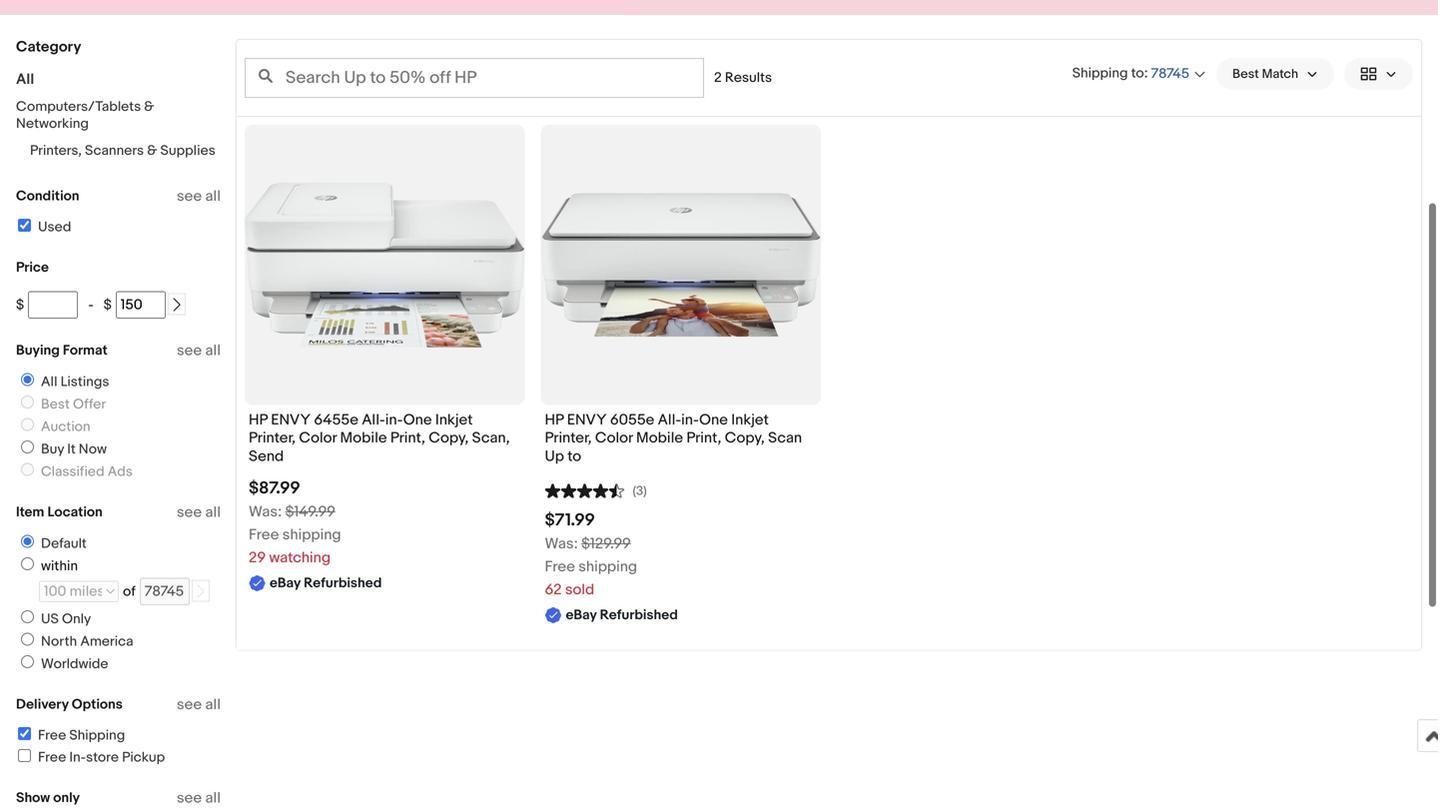 Task type: locate. For each thing, give the bounding box(es) containing it.
1 vertical spatial was:
[[545, 535, 578, 553]]

1 horizontal spatial $
[[103, 297, 112, 314]]

us only
[[41, 611, 91, 628]]

within
[[41, 558, 78, 575]]

only
[[53, 790, 80, 807]]

mobile down 6455e
[[340, 429, 387, 447]]

envy inside hp envy 6455e all-in-one inkjet printer, color mobile print, copy, scan, send
[[271, 411, 311, 429]]

one
[[403, 411, 432, 429], [699, 411, 728, 429]]

in- for 6055e
[[681, 411, 699, 429]]

0 vertical spatial best
[[1233, 66, 1259, 82]]

1 $ from the left
[[16, 297, 24, 314]]

4 see all from the top
[[177, 696, 221, 714]]

2 see from the top
[[177, 342, 202, 360]]

shipping left :
[[1072, 65, 1128, 82]]

printer,
[[249, 429, 296, 447], [545, 429, 592, 447]]

1 hp from the left
[[249, 411, 268, 429]]

shipping down $149.99
[[282, 526, 341, 544]]

0 horizontal spatial color
[[299, 429, 337, 447]]

see all
[[177, 187, 221, 205], [177, 342, 221, 360], [177, 503, 221, 521], [177, 696, 221, 714], [177, 789, 221, 807]]

envy inside hp envy 6055e all-in-one inkjet printer, color mobile print, copy, scan up to
[[567, 411, 607, 429]]

shipping up free in-store pickup
[[69, 727, 125, 744]]

store
[[86, 749, 119, 766]]

2 in- from the left
[[681, 411, 699, 429]]

in-
[[385, 411, 403, 429], [681, 411, 699, 429]]

5 all from the top
[[205, 789, 221, 807]]

5 see from the top
[[177, 789, 202, 807]]

inkjet inside hp envy 6455e all-in-one inkjet printer, color mobile print, copy, scan, send
[[435, 411, 473, 429]]

1 horizontal spatial color
[[595, 429, 633, 447]]

1 horizontal spatial envy
[[567, 411, 607, 429]]

0 horizontal spatial all-
[[362, 411, 385, 429]]

0 vertical spatial all
[[16, 70, 34, 88]]

in- right 6055e on the bottom left of the page
[[681, 411, 699, 429]]

North America radio
[[21, 633, 34, 646]]

$ right the -
[[103, 297, 112, 314]]

1 one from the left
[[403, 411, 432, 429]]

1 horizontal spatial ebay refurbished
[[566, 607, 678, 624]]

ads
[[108, 463, 133, 480]]

3 see from the top
[[177, 503, 202, 521]]

category
[[16, 38, 81, 56]]

0 vertical spatial shipping
[[282, 526, 341, 544]]

america
[[80, 633, 133, 650]]

copy,
[[429, 429, 469, 447], [725, 429, 765, 447]]

1 see all button from the top
[[177, 187, 221, 205]]

refurbished down $71.99 was: $129.99 free shipping 62 sold
[[600, 607, 678, 624]]

printer, for send
[[249, 429, 296, 447]]

ebay refurbished down watching
[[270, 575, 382, 592]]

to right up
[[568, 447, 581, 465]]

color inside hp envy 6055e all-in-one inkjet printer, color mobile print, copy, scan up to
[[595, 429, 633, 447]]

1 horizontal spatial shipping
[[1072, 65, 1128, 82]]

0 horizontal spatial printer,
[[249, 429, 296, 447]]

price
[[16, 259, 49, 276]]

color for 6455e
[[299, 429, 337, 447]]

0 horizontal spatial in-
[[385, 411, 403, 429]]

1 horizontal spatial all
[[41, 374, 57, 391]]

inkjet up scan
[[731, 411, 769, 429]]

in-
[[69, 749, 86, 766]]

2 $ from the left
[[103, 297, 112, 314]]

one inside hp envy 6055e all-in-one inkjet printer, color mobile print, copy, scan up to
[[699, 411, 728, 429]]

all- right 6455e
[[362, 411, 385, 429]]

0 horizontal spatial refurbished
[[304, 575, 382, 592]]

1 horizontal spatial mobile
[[636, 429, 683, 447]]

free inside $87.99 was: $149.99 free shipping 29 watching
[[249, 526, 279, 544]]

free left in-
[[38, 749, 66, 766]]

All Listings radio
[[21, 373, 34, 386]]

1 horizontal spatial refurbished
[[600, 607, 678, 624]]

hp inside hp envy 6455e all-in-one inkjet printer, color mobile print, copy, scan, send
[[249, 411, 268, 429]]

1 mobile from the left
[[340, 429, 387, 447]]

to left 78745 at the right top of page
[[1131, 65, 1144, 82]]

ebay refurbished down sold
[[566, 607, 678, 624]]

0 vertical spatial to
[[1131, 65, 1144, 82]]

north america
[[41, 633, 133, 650]]

0 vertical spatial was:
[[249, 503, 282, 521]]

all right all listings option
[[41, 374, 57, 391]]

0 horizontal spatial envy
[[271, 411, 311, 429]]

1 horizontal spatial one
[[699, 411, 728, 429]]

inkjet
[[435, 411, 473, 429], [731, 411, 769, 429]]

one right 6455e
[[403, 411, 432, 429]]

Maximum Value text field
[[116, 291, 166, 319]]

view: gallery view image
[[1360, 63, 1397, 84]]

0 vertical spatial ebay refurbished
[[270, 575, 382, 592]]

ebay refurbished
[[270, 575, 382, 592], [566, 607, 678, 624]]

shipping inside $87.99 was: $149.99 free shipping 29 watching
[[282, 526, 341, 544]]

shipping for $87.99
[[282, 526, 341, 544]]

2 see all from the top
[[177, 342, 221, 360]]

all-
[[362, 411, 385, 429], [658, 411, 681, 429]]

printer, inside hp envy 6455e all-in-one inkjet printer, color mobile print, copy, scan, send
[[249, 429, 296, 447]]

one right 6055e on the bottom left of the page
[[699, 411, 728, 429]]

2 all from the top
[[205, 342, 221, 360]]

hp envy 6055e all-in-one inkjet printer, color mobile print, copy, scan up to link
[[545, 411, 817, 471]]

& left supplies
[[147, 142, 157, 159]]

copy, left scan
[[725, 429, 765, 447]]

Free In-store Pickup checkbox
[[18, 749, 31, 762]]

listings
[[61, 374, 109, 391]]

free right free shipping checkbox
[[38, 727, 66, 744]]

1 in- from the left
[[385, 411, 403, 429]]

1 horizontal spatial print,
[[687, 429, 722, 447]]

printer, inside hp envy 6055e all-in-one inkjet printer, color mobile print, copy, scan up to
[[545, 429, 592, 447]]

color
[[299, 429, 337, 447], [595, 429, 633, 447]]

printer, for up
[[545, 429, 592, 447]]

print, left scan
[[687, 429, 722, 447]]

2 one from the left
[[699, 411, 728, 429]]

hp
[[249, 411, 268, 429], [545, 411, 564, 429]]

color down 6055e on the bottom left of the page
[[595, 429, 633, 447]]

0 horizontal spatial hp
[[249, 411, 268, 429]]

print,
[[390, 429, 425, 447], [687, 429, 722, 447]]

supplies
[[160, 142, 216, 159]]

2 color from the left
[[595, 429, 633, 447]]

was: down $71.99
[[545, 535, 578, 553]]

print, left scan,
[[390, 429, 425, 447]]

1 see all from the top
[[177, 187, 221, 205]]

1 horizontal spatial hp
[[545, 411, 564, 429]]

1 copy, from the left
[[429, 429, 469, 447]]

all down category
[[16, 70, 34, 88]]

1 horizontal spatial printer,
[[545, 429, 592, 447]]

shipping inside $71.99 was: $129.99 free shipping 62 sold
[[579, 558, 637, 576]]

0 vertical spatial refurbished
[[304, 575, 382, 592]]

to
[[1131, 65, 1144, 82], [568, 447, 581, 465]]

1 vertical spatial all
[[41, 374, 57, 391]]

us only link
[[13, 610, 95, 628]]

4 all from the top
[[205, 696, 221, 714]]

0 horizontal spatial one
[[403, 411, 432, 429]]

0 horizontal spatial mobile
[[340, 429, 387, 447]]

5 see all button from the top
[[177, 789, 221, 807]]

1 see from the top
[[177, 187, 202, 205]]

1 print, from the left
[[390, 429, 425, 447]]

best up auction link
[[41, 396, 70, 413]]

shipping down '$129.99'
[[579, 558, 637, 576]]

all for buying format
[[205, 342, 221, 360]]

Free Shipping checkbox
[[18, 727, 31, 740]]

copy, left scan,
[[429, 429, 469, 447]]

worldwide
[[41, 656, 108, 673]]

1 vertical spatial refurbished
[[600, 607, 678, 624]]

print, inside hp envy 6055e all-in-one inkjet printer, color mobile print, copy, scan up to
[[687, 429, 722, 447]]

in- inside hp envy 6055e all-in-one inkjet printer, color mobile print, copy, scan up to
[[681, 411, 699, 429]]

all computers/tablets & networking printers, scanners & supplies
[[16, 70, 216, 159]]

0 horizontal spatial was:
[[249, 503, 282, 521]]

0 vertical spatial ebay
[[270, 575, 301, 592]]

best left match
[[1233, 66, 1259, 82]]

2 print, from the left
[[687, 429, 722, 447]]

was:
[[249, 503, 282, 521], [545, 535, 578, 553]]

shipping
[[282, 526, 341, 544], [579, 558, 637, 576]]

classified ads link
[[13, 463, 137, 480]]

printer, up the send
[[249, 429, 296, 447]]

condition
[[16, 188, 79, 205]]

one inside hp envy 6455e all-in-one inkjet printer, color mobile print, copy, scan, send
[[403, 411, 432, 429]]

2 mobile from the left
[[636, 429, 683, 447]]

best
[[1233, 66, 1259, 82], [41, 396, 70, 413]]

color inside hp envy 6455e all-in-one inkjet printer, color mobile print, copy, scan, send
[[299, 429, 337, 447]]

$ left minimum value text box
[[16, 297, 24, 314]]

1 horizontal spatial shipping
[[579, 558, 637, 576]]

copy, inside hp envy 6055e all-in-one inkjet printer, color mobile print, copy, scan up to
[[725, 429, 765, 447]]

$
[[16, 297, 24, 314], [103, 297, 112, 314]]

scan
[[768, 429, 802, 447]]

2 copy, from the left
[[725, 429, 765, 447]]

buying
[[16, 342, 60, 359]]

0 horizontal spatial best
[[41, 396, 70, 413]]

1 vertical spatial ebay refurbished
[[566, 607, 678, 624]]

hp for hp envy 6455e all-in-one inkjet printer, color mobile print, copy, scan, send
[[249, 411, 268, 429]]

best for best match
[[1233, 66, 1259, 82]]

mobile down 6055e on the bottom left of the page
[[636, 429, 683, 447]]

envy
[[271, 411, 311, 429], [567, 411, 607, 429]]

best inside dropdown button
[[1233, 66, 1259, 82]]

pickup
[[122, 749, 165, 766]]

printer, up up
[[545, 429, 592, 447]]

envy left 6055e on the bottom left of the page
[[567, 411, 607, 429]]

2 printer, from the left
[[545, 429, 592, 447]]

1 horizontal spatial copy,
[[725, 429, 765, 447]]

1 horizontal spatial best
[[1233, 66, 1259, 82]]

0 horizontal spatial shipping
[[69, 727, 125, 744]]

0 horizontal spatial to
[[568, 447, 581, 465]]

ebay down watching
[[270, 575, 301, 592]]

was: inside $71.99 was: $129.99 free shipping 62 sold
[[545, 535, 578, 553]]

hp for hp envy 6055e all-in-one inkjet printer, color mobile print, copy, scan up to
[[545, 411, 564, 429]]

print, inside hp envy 6455e all-in-one inkjet printer, color mobile print, copy, scan, send
[[390, 429, 425, 447]]

$149.99
[[285, 503, 335, 521]]

1 vertical spatial &
[[147, 142, 157, 159]]

free in-store pickup
[[38, 749, 165, 766]]

shipping for $71.99
[[579, 558, 637, 576]]

mobile for 6055e
[[636, 429, 683, 447]]

copy, for scan,
[[429, 429, 469, 447]]

1 printer, from the left
[[249, 429, 296, 447]]

free up the 62
[[545, 558, 575, 576]]

1 envy from the left
[[271, 411, 311, 429]]

inkjet inside hp envy 6055e all-in-one inkjet printer, color mobile print, copy, scan up to
[[731, 411, 769, 429]]

go image
[[194, 585, 208, 599]]

1 all- from the left
[[362, 411, 385, 429]]

inkjet for scan
[[731, 411, 769, 429]]

refurbished down watching
[[304, 575, 382, 592]]

north
[[41, 633, 77, 650]]

send
[[249, 447, 284, 465]]

3 all from the top
[[205, 503, 221, 521]]

1 color from the left
[[299, 429, 337, 447]]

(3)
[[633, 484, 647, 499]]

1 horizontal spatial ebay
[[566, 607, 597, 624]]

2 envy from the left
[[567, 411, 607, 429]]

mobile inside hp envy 6055e all-in-one inkjet printer, color mobile print, copy, scan up to
[[636, 429, 683, 447]]

$ for maximum value text field
[[103, 297, 112, 314]]

1 vertical spatial ebay
[[566, 607, 597, 624]]

all- inside hp envy 6055e all-in-one inkjet printer, color mobile print, copy, scan up to
[[658, 411, 681, 429]]

$ for minimum value text box
[[16, 297, 24, 314]]

1 vertical spatial to
[[568, 447, 581, 465]]

all- right 6055e on the bottom left of the page
[[658, 411, 681, 429]]

see for condition
[[177, 187, 202, 205]]

within radio
[[21, 557, 34, 570]]

see all for delivery options
[[177, 696, 221, 714]]

printers,
[[30, 142, 82, 159]]

computers/tablets & networking link
[[16, 98, 154, 132]]

hp up the send
[[249, 411, 268, 429]]

ebay for $87.99
[[270, 575, 301, 592]]

0 horizontal spatial $
[[16, 297, 24, 314]]

1 horizontal spatial in-
[[681, 411, 699, 429]]

mobile inside hp envy 6455e all-in-one inkjet printer, color mobile print, copy, scan, send
[[340, 429, 387, 447]]

5 see all from the top
[[177, 789, 221, 807]]

buy
[[41, 441, 64, 458]]

in- for 6455e
[[385, 411, 403, 429]]

1 horizontal spatial all-
[[658, 411, 681, 429]]

all listings link
[[13, 373, 113, 391]]

ebay refurbished for $87.99
[[270, 575, 382, 592]]

buying format
[[16, 342, 108, 359]]

2 hp from the left
[[545, 411, 564, 429]]

all
[[16, 70, 34, 88], [41, 374, 57, 391]]

1 horizontal spatial was:
[[545, 535, 578, 553]]

in- right 6455e
[[385, 411, 403, 429]]

&
[[144, 98, 154, 115], [147, 142, 157, 159]]

free up 29
[[249, 526, 279, 544]]

mobile
[[340, 429, 387, 447], [636, 429, 683, 447]]

Enter your search keyword text field
[[245, 58, 704, 98]]

copy, inside hp envy 6455e all-in-one inkjet printer, color mobile print, copy, scan, send
[[429, 429, 469, 447]]

4 see all button from the top
[[177, 696, 221, 714]]

0 horizontal spatial print,
[[390, 429, 425, 447]]

now
[[79, 441, 107, 458]]

3 see all button from the top
[[177, 503, 221, 521]]

Auction radio
[[21, 418, 34, 431]]

show
[[16, 790, 50, 807]]

1 all from the top
[[205, 187, 221, 205]]

& up printers, scanners & supplies link
[[144, 98, 154, 115]]

was: down $87.99
[[249, 503, 282, 521]]

0 horizontal spatial ebay
[[270, 575, 301, 592]]

best match button
[[1217, 58, 1334, 90]]

0 horizontal spatial ebay refurbished
[[270, 575, 382, 592]]

0 horizontal spatial shipping
[[282, 526, 341, 544]]

2 inkjet from the left
[[731, 411, 769, 429]]

3 see all from the top
[[177, 503, 221, 521]]

all- for 6455e
[[362, 411, 385, 429]]

hp envy 6455e all-in-one inkjet printer, color mobile print, copy, scan, send image
[[245, 160, 525, 370]]

all inside all computers/tablets & networking printers, scanners & supplies
[[16, 70, 34, 88]]

1 inkjet from the left
[[435, 411, 473, 429]]

free
[[249, 526, 279, 544], [545, 558, 575, 576], [38, 727, 66, 744], [38, 749, 66, 766]]

envy up the send
[[271, 411, 311, 429]]

see
[[177, 187, 202, 205], [177, 342, 202, 360], [177, 503, 202, 521], [177, 696, 202, 714], [177, 789, 202, 807]]

was: inside $87.99 was: $149.99 free shipping 29 watching
[[249, 503, 282, 521]]

1 horizontal spatial to
[[1131, 65, 1144, 82]]

of
[[123, 583, 136, 600]]

in- inside hp envy 6455e all-in-one inkjet printer, color mobile print, copy, scan, send
[[385, 411, 403, 429]]

1 horizontal spatial inkjet
[[731, 411, 769, 429]]

0 horizontal spatial inkjet
[[435, 411, 473, 429]]

ebay down sold
[[566, 607, 597, 624]]

all- inside hp envy 6455e all-in-one inkjet printer, color mobile print, copy, scan, send
[[362, 411, 385, 429]]

refurbished
[[304, 575, 382, 592], [600, 607, 678, 624]]

hp up up
[[545, 411, 564, 429]]

inkjet up scan,
[[435, 411, 473, 429]]

0 horizontal spatial all
[[16, 70, 34, 88]]

1 vertical spatial best
[[41, 396, 70, 413]]

hp inside hp envy 6055e all-in-one inkjet printer, color mobile print, copy, scan up to
[[545, 411, 564, 429]]

1 vertical spatial shipping
[[579, 558, 637, 576]]

see all button
[[177, 187, 221, 205], [177, 342, 221, 360], [177, 503, 221, 521], [177, 696, 221, 714], [177, 789, 221, 807]]

default
[[41, 535, 87, 552]]

all for condition
[[205, 187, 221, 205]]

4 see from the top
[[177, 696, 202, 714]]

see all button for delivery options
[[177, 696, 221, 714]]

classified ads
[[41, 463, 133, 480]]

2 see all button from the top
[[177, 342, 221, 360]]

item
[[16, 504, 44, 521]]

$87.99 was: $149.99 free shipping 29 watching
[[249, 478, 341, 567]]

0 vertical spatial shipping
[[1072, 65, 1128, 82]]

0 horizontal spatial copy,
[[429, 429, 469, 447]]

color down 6455e
[[299, 429, 337, 447]]

2 all- from the left
[[658, 411, 681, 429]]

shipping
[[1072, 65, 1128, 82], [69, 727, 125, 744]]



Task type: vqa. For each thing, say whether or not it's contained in the screenshot.
New within the Record Stand Mobile Vinyl Record Storage Rack with Casters for Storage Magazine New $73.15 $77.00 5% off Free shipping Seller with a 100% positive feedback
no



Task type: describe. For each thing, give the bounding box(es) containing it.
4.5 out of 5 stars image
[[545, 481, 625, 499]]

Minimum Value text field
[[28, 291, 78, 319]]

scanners
[[85, 142, 144, 159]]

copy, for scan
[[725, 429, 765, 447]]

ebay for $71.99
[[566, 607, 597, 624]]

was: for $71.99
[[545, 535, 578, 553]]

see for delivery options
[[177, 696, 202, 714]]

Worldwide radio
[[21, 655, 34, 668]]

6455e
[[314, 411, 358, 429]]

auction
[[41, 419, 90, 435]]

all listings
[[41, 374, 109, 391]]

print, for 6455e
[[390, 429, 425, 447]]

1 vertical spatial shipping
[[69, 727, 125, 744]]

-
[[88, 297, 93, 314]]

hp envy 6455e all-in-one inkjet printer, color mobile print, copy, scan, send link
[[249, 411, 521, 471]]

:
[[1144, 65, 1148, 82]]

buy it now link
[[13, 440, 111, 458]]

delivery options
[[16, 696, 123, 713]]

default link
[[13, 535, 91, 552]]

free in-store pickup link
[[15, 749, 165, 766]]

best offer link
[[13, 396, 110, 413]]

2
[[714, 69, 722, 86]]

worldwide link
[[13, 655, 112, 673]]

all for all computers/tablets & networking printers, scanners & supplies
[[16, 70, 34, 88]]

used link
[[15, 219, 71, 236]]

78745 text field
[[140, 578, 190, 605]]

all for all listings
[[41, 374, 57, 391]]

hp envy 6055e all-in-one inkjet printer, color mobile print, copy, scan up to
[[545, 411, 802, 465]]

Used checkbox
[[18, 219, 31, 232]]

scan,
[[472, 429, 510, 447]]

item location
[[16, 504, 103, 521]]

see for buying format
[[177, 342, 202, 360]]

auction link
[[13, 418, 94, 435]]

$87.99
[[249, 478, 300, 499]]

best offer
[[41, 396, 106, 413]]

Classified Ads radio
[[21, 463, 34, 476]]

0 vertical spatial &
[[144, 98, 154, 115]]

$71.99
[[545, 510, 595, 531]]

$129.99
[[581, 535, 631, 553]]

see all button for condition
[[177, 187, 221, 205]]

format
[[63, 342, 108, 359]]

envy for 6055e
[[567, 411, 607, 429]]

sold
[[565, 581, 595, 599]]

29
[[249, 549, 266, 567]]

see all button for item location
[[177, 503, 221, 521]]

shipping inside shipping to : 78745
[[1072, 65, 1128, 82]]

$71.99 was: $129.99 free shipping 62 sold
[[545, 510, 637, 599]]

us
[[41, 611, 59, 628]]

all for delivery options
[[205, 696, 221, 714]]

free shipping
[[38, 727, 125, 744]]

ebay refurbished for $71.99
[[566, 607, 678, 624]]

inkjet for scan,
[[435, 411, 473, 429]]

US Only radio
[[21, 610, 34, 623]]

see all button for show only
[[177, 789, 221, 807]]

show only
[[16, 790, 80, 807]]

hp envy 6455e all-in-one inkjet printer, color mobile print, copy, scan, send
[[249, 411, 510, 465]]

Default radio
[[21, 535, 34, 548]]

see all button for buying format
[[177, 342, 221, 360]]

watching
[[269, 549, 331, 567]]

shipping to : 78745
[[1072, 65, 1190, 82]]

color for 6055e
[[595, 429, 633, 447]]

north america link
[[13, 633, 137, 650]]

Best Offer radio
[[21, 396, 34, 409]]

networking
[[16, 115, 89, 132]]

printers, scanners & supplies link
[[30, 142, 216, 159]]

to inside shipping to : 78745
[[1131, 65, 1144, 82]]

refurbished for $71.99
[[600, 607, 678, 624]]

only
[[62, 611, 91, 628]]

print, for 6055e
[[687, 429, 722, 447]]

used
[[38, 219, 71, 236]]

offer
[[73, 396, 106, 413]]

one for scan,
[[403, 411, 432, 429]]

62
[[545, 581, 562, 599]]

Buy It Now radio
[[21, 440, 34, 453]]

options
[[72, 696, 123, 713]]

78745
[[1151, 65, 1190, 82]]

see all for buying format
[[177, 342, 221, 360]]

refurbished for $87.99
[[304, 575, 382, 592]]

one for scan
[[699, 411, 728, 429]]

hp envy 6055e all-in-one inkjet printer, color mobile print, copy, scan up to image
[[541, 160, 821, 370]]

see all for show only
[[177, 789, 221, 807]]

location
[[47, 504, 103, 521]]

free shipping link
[[15, 727, 125, 744]]

to inside hp envy 6055e all-in-one inkjet printer, color mobile print, copy, scan up to
[[568, 447, 581, 465]]

6055e
[[610, 411, 655, 429]]

classified
[[41, 463, 104, 480]]

match
[[1262, 66, 1299, 82]]

best for best offer
[[41, 396, 70, 413]]

2 results
[[714, 69, 772, 86]]

all- for 6055e
[[658, 411, 681, 429]]

was: for $87.99
[[249, 503, 282, 521]]

see for show only
[[177, 789, 202, 807]]

see all for condition
[[177, 187, 221, 205]]

(3) link
[[545, 481, 647, 499]]

all for show only
[[205, 789, 221, 807]]

buy it now
[[41, 441, 107, 458]]

best match
[[1233, 66, 1299, 82]]

results
[[725, 69, 772, 86]]

all for item location
[[205, 503, 221, 521]]

submit price range image
[[170, 298, 184, 312]]

see for item location
[[177, 503, 202, 521]]

mobile for 6455e
[[340, 429, 387, 447]]

free inside $71.99 was: $129.99 free shipping 62 sold
[[545, 558, 575, 576]]

see all for item location
[[177, 503, 221, 521]]

computers/tablets
[[16, 98, 141, 115]]

it
[[67, 441, 76, 458]]

up
[[545, 447, 564, 465]]

delivery
[[16, 696, 69, 713]]

envy for 6455e
[[271, 411, 311, 429]]



